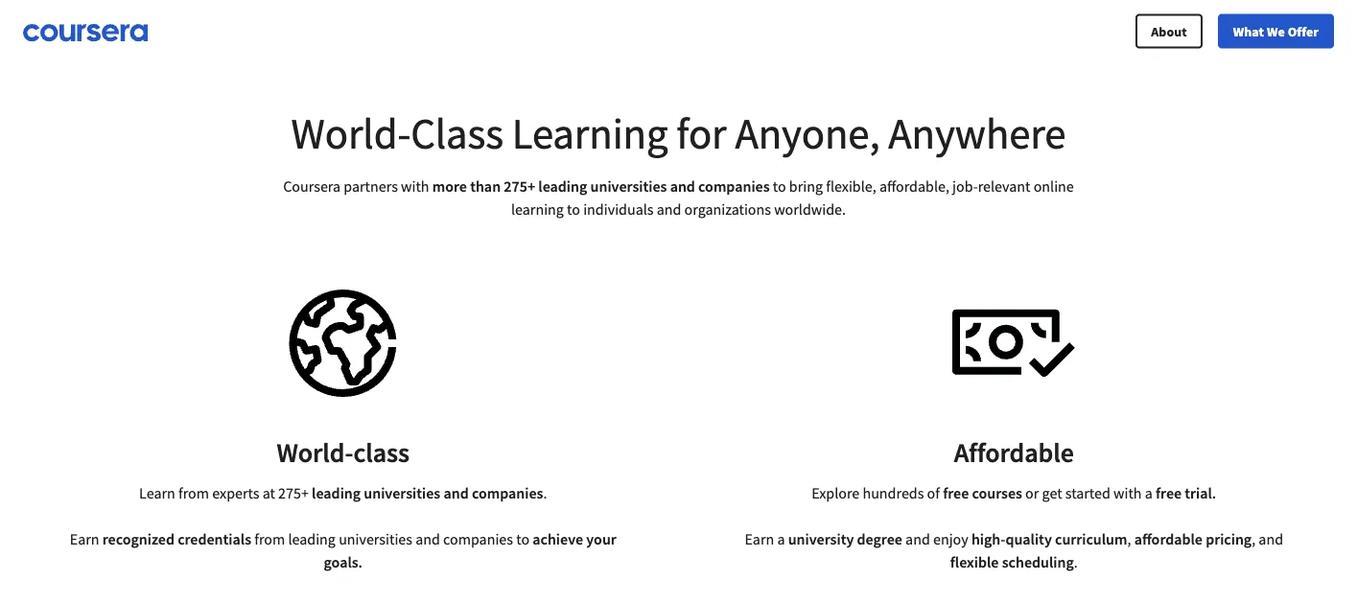 Task type: describe. For each thing, give the bounding box(es) containing it.
. inside earn a university degree and enjoy high-quality curriculum , affordable pricing , and flexible scheduling .
[[1074, 552, 1078, 571]]

at
[[262, 483, 275, 502]]

earn recognized credentials from leading universities and companies to
[[70, 529, 533, 548]]

world- for class
[[291, 106, 411, 160]]

achieve your goals.
[[324, 529, 616, 571]]

earn a university degree and enjoy high-quality curriculum , affordable pricing , and flexible scheduling .
[[745, 529, 1283, 571]]

learning
[[511, 199, 564, 218]]

than
[[470, 176, 501, 195]]

relevant
[[978, 176, 1030, 195]]

trial.
[[1185, 483, 1216, 502]]

what
[[1233, 23, 1264, 40]]

for
[[676, 106, 727, 160]]

a inside earn a university degree and enjoy high-quality curriculum , affordable pricing , and flexible scheduling .
[[777, 529, 785, 548]]

0 vertical spatial with
[[401, 176, 429, 195]]

about link
[[1136, 14, 1202, 48]]

1 vertical spatial leading
[[312, 483, 361, 502]]

2 vertical spatial leading
[[288, 529, 336, 548]]

credentials
[[178, 529, 251, 548]]

0 vertical spatial a
[[1145, 483, 1153, 502]]

partners
[[344, 176, 398, 195]]

achieve
[[533, 529, 583, 548]]

0 vertical spatial 275+
[[504, 176, 535, 195]]

what we offer link
[[1218, 14, 1334, 48]]

about button
[[1136, 14, 1202, 48]]

1 , from the left
[[1127, 529, 1131, 548]]

earn for earn recognized credentials from leading universities and companies to
[[70, 529, 99, 548]]

anywhere
[[888, 106, 1066, 160]]

world-class
[[277, 436, 410, 469]]

started
[[1065, 483, 1110, 502]]

courses
[[972, 483, 1022, 502]]

recognized
[[102, 529, 175, 548]]

0 horizontal spatial 275+
[[278, 483, 309, 502]]

world-class learning for anyone, anywhere
[[291, 106, 1066, 160]]

goals.
[[324, 552, 363, 571]]

more
[[432, 176, 467, 195]]

class
[[353, 436, 410, 469]]

about
[[1151, 23, 1187, 40]]

coursera partners with more than 275+ leading universities and companies
[[283, 176, 770, 195]]

2 free from the left
[[1156, 483, 1182, 502]]

0 vertical spatial companies
[[698, 176, 770, 195]]

high-
[[971, 529, 1005, 548]]

0 horizontal spatial .
[[543, 483, 547, 502]]

coursera
[[283, 176, 341, 195]]

your
[[586, 529, 616, 548]]

affordable
[[1134, 529, 1203, 548]]

2 vertical spatial universities
[[339, 529, 412, 548]]

bring
[[789, 176, 823, 195]]

learn
[[139, 483, 175, 502]]

1 vertical spatial companies
[[472, 483, 543, 502]]

we
[[1267, 23, 1285, 40]]

explore
[[812, 483, 860, 502]]

offer
[[1288, 23, 1319, 40]]

organizations
[[684, 199, 771, 218]]

individuals
[[583, 199, 654, 218]]

money currency image
[[952, 282, 1076, 405]]

online
[[1034, 176, 1074, 195]]

hundreds
[[863, 483, 924, 502]]

flexible,
[[826, 176, 876, 195]]

of
[[927, 483, 940, 502]]

job-
[[952, 176, 978, 195]]

globe image
[[281, 282, 405, 405]]



Task type: locate. For each thing, give the bounding box(es) containing it.
1 vertical spatial a
[[777, 529, 785, 548]]

to bring flexible, affordable, job-relevant online learning to individuals and organizations worldwide.
[[511, 176, 1074, 218]]

earn left recognized
[[70, 529, 99, 548]]

1 vertical spatial 275+
[[278, 483, 309, 502]]

with
[[401, 176, 429, 195], [1113, 483, 1142, 502]]

. up achieve
[[543, 483, 547, 502]]

0 horizontal spatial with
[[401, 176, 429, 195]]

quality
[[1005, 529, 1052, 548]]

universities down class
[[364, 483, 440, 502]]

or
[[1025, 483, 1039, 502]]

to left bring
[[773, 176, 786, 195]]

leading down world-class
[[312, 483, 361, 502]]

companies
[[698, 176, 770, 195], [472, 483, 543, 502], [443, 529, 513, 548]]

, left the affordable at right
[[1127, 529, 1131, 548]]

earn for earn a university degree and enjoy high-quality curriculum , affordable pricing , and flexible scheduling .
[[745, 529, 774, 548]]

coursera logo image
[[23, 24, 148, 42]]

affordable
[[954, 436, 1074, 469]]

1 earn from the left
[[70, 529, 99, 548]]

1 free from the left
[[943, 483, 969, 502]]

1 horizontal spatial free
[[1156, 483, 1182, 502]]

companies left achieve
[[443, 529, 513, 548]]

experts
[[212, 483, 259, 502]]

1 vertical spatial with
[[1113, 483, 1142, 502]]

0 horizontal spatial earn
[[70, 529, 99, 548]]

universities up goals.
[[339, 529, 412, 548]]

2 horizontal spatial to
[[773, 176, 786, 195]]

1 vertical spatial world-
[[277, 436, 353, 469]]

0 horizontal spatial free
[[943, 483, 969, 502]]

with left more
[[401, 176, 429, 195]]

to right learning on the top left of the page
[[567, 199, 580, 218]]

world- up partners
[[291, 106, 411, 160]]

. down curriculum
[[1074, 552, 1078, 571]]

from down at in the bottom left of the page
[[254, 529, 285, 548]]

free left trial.
[[1156, 483, 1182, 502]]

companies up organizations
[[698, 176, 770, 195]]

0 vertical spatial from
[[178, 483, 209, 502]]

.
[[543, 483, 547, 502], [1074, 552, 1078, 571]]

free
[[943, 483, 969, 502], [1156, 483, 1182, 502]]

, right the affordable at right
[[1252, 529, 1256, 548]]

and inside to bring flexible, affordable, job-relevant online learning to individuals and organizations worldwide.
[[657, 199, 681, 218]]

275+
[[504, 176, 535, 195], [278, 483, 309, 502]]

0 vertical spatial leading
[[538, 176, 587, 195]]

1 vertical spatial .
[[1074, 552, 1078, 571]]

1 vertical spatial to
[[567, 199, 580, 218]]

anyone,
[[735, 106, 880, 160]]

flexible
[[950, 552, 999, 571]]

and
[[670, 176, 695, 195], [657, 199, 681, 218], [443, 483, 469, 502], [415, 529, 440, 548], [905, 529, 930, 548], [1259, 529, 1283, 548]]

affordable,
[[879, 176, 949, 195]]

worldwide.
[[774, 199, 846, 218]]

0 horizontal spatial a
[[777, 529, 785, 548]]

0 horizontal spatial ,
[[1127, 529, 1131, 548]]

0 horizontal spatial to
[[516, 529, 529, 548]]

1 vertical spatial from
[[254, 529, 285, 548]]

from
[[178, 483, 209, 502], [254, 529, 285, 548]]

2 , from the left
[[1252, 529, 1256, 548]]

from right learn
[[178, 483, 209, 502]]

world-
[[291, 106, 411, 160], [277, 436, 353, 469]]

2 vertical spatial to
[[516, 529, 529, 548]]

,
[[1127, 529, 1131, 548], [1252, 529, 1256, 548]]

leading up goals.
[[288, 529, 336, 548]]

pricing
[[1206, 529, 1252, 548]]

world- up learn from experts at 275+ leading universities and companies .
[[277, 436, 353, 469]]

companies up achieve
[[472, 483, 543, 502]]

2 vertical spatial companies
[[443, 529, 513, 548]]

to
[[773, 176, 786, 195], [567, 199, 580, 218], [516, 529, 529, 548]]

universities
[[590, 176, 667, 195], [364, 483, 440, 502], [339, 529, 412, 548]]

1 horizontal spatial ,
[[1252, 529, 1256, 548]]

to left achieve
[[516, 529, 529, 548]]

learn from experts at 275+ leading universities and companies .
[[139, 483, 547, 502]]

a up the affordable at right
[[1145, 483, 1153, 502]]

to for learning
[[567, 199, 580, 218]]

0 vertical spatial .
[[543, 483, 547, 502]]

leading
[[538, 176, 587, 195], [312, 483, 361, 502], [288, 529, 336, 548]]

2 earn from the left
[[745, 529, 774, 548]]

0 vertical spatial world-
[[291, 106, 411, 160]]

1 horizontal spatial to
[[567, 199, 580, 218]]

universities up individuals
[[590, 176, 667, 195]]

curriculum
[[1055, 529, 1127, 548]]

learning
[[512, 106, 668, 160]]

a
[[1145, 483, 1153, 502], [777, 529, 785, 548]]

world- for class
[[277, 436, 353, 469]]

to for companies
[[516, 529, 529, 548]]

what we offer button
[[1218, 14, 1334, 48]]

earn left university in the bottom right of the page
[[745, 529, 774, 548]]

0 horizontal spatial from
[[178, 483, 209, 502]]

1 vertical spatial universities
[[364, 483, 440, 502]]

with right the started
[[1113, 483, 1142, 502]]

275+ up learning on the top left of the page
[[504, 176, 535, 195]]

1 horizontal spatial a
[[1145, 483, 1153, 502]]

0 vertical spatial to
[[773, 176, 786, 195]]

1 horizontal spatial 275+
[[504, 176, 535, 195]]

enjoy
[[933, 529, 968, 548]]

leading up learning on the top left of the page
[[538, 176, 587, 195]]

earn inside earn a university degree and enjoy high-quality curriculum , affordable pricing , and flexible scheduling .
[[745, 529, 774, 548]]

0 vertical spatial universities
[[590, 176, 667, 195]]

1 horizontal spatial earn
[[745, 529, 774, 548]]

university
[[788, 529, 854, 548]]

1 horizontal spatial .
[[1074, 552, 1078, 571]]

explore hundreds of free courses or get started with a free trial.
[[812, 483, 1216, 502]]

earn
[[70, 529, 99, 548], [745, 529, 774, 548]]

free right of
[[943, 483, 969, 502]]

scheduling
[[1002, 552, 1074, 571]]

275+ right at in the bottom left of the page
[[278, 483, 309, 502]]

a left university in the bottom right of the page
[[777, 529, 785, 548]]

what we offer
[[1233, 23, 1319, 40]]

get
[[1042, 483, 1062, 502]]

1 horizontal spatial from
[[254, 529, 285, 548]]

class
[[411, 106, 503, 160]]

1 horizontal spatial with
[[1113, 483, 1142, 502]]

degree
[[857, 529, 902, 548]]



Task type: vqa. For each thing, say whether or not it's contained in the screenshot.
right Degrees
no



